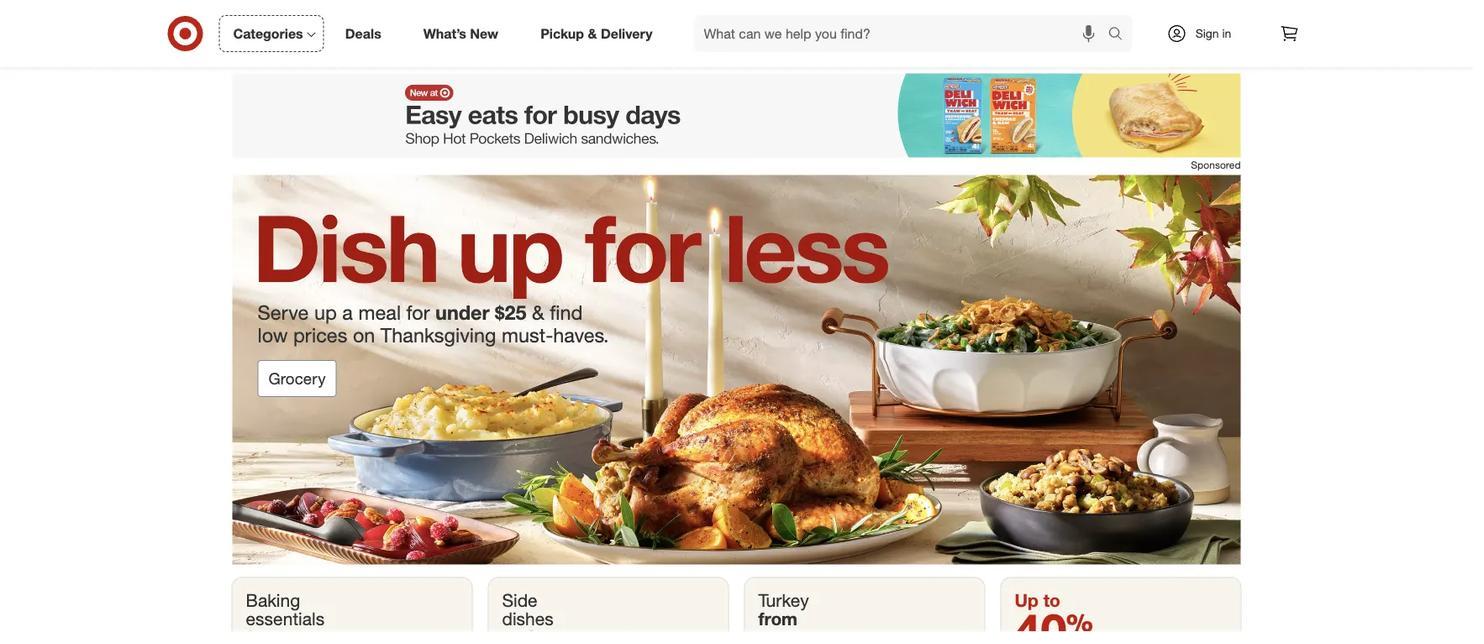 Task type: vqa. For each thing, say whether or not it's contained in the screenshot.
the shark
no



Task type: locate. For each thing, give the bounding box(es) containing it.
meal
[[358, 301, 401, 325]]

sign in link
[[1153, 15, 1258, 52]]

$25
[[495, 301, 527, 325]]

side
[[502, 591, 538, 612]]

1 vertical spatial &
[[532, 301, 544, 325]]

& find low prices on thanksgiving must-haves.
[[258, 301, 609, 348]]

up to link
[[1001, 579, 1241, 633]]

for
[[406, 301, 430, 325]]

a
[[342, 301, 353, 325]]

search
[[1101, 27, 1141, 43]]

low
[[258, 324, 288, 348]]

& right pickup on the left top of page
[[588, 25, 597, 42]]

0 horizontal spatial &
[[532, 301, 544, 325]]

& inside '& find low prices on thanksgiving must-haves.'
[[532, 301, 544, 325]]

& right $25
[[532, 301, 544, 325]]

0 vertical spatial &
[[588, 25, 597, 42]]

&
[[588, 25, 597, 42], [532, 301, 544, 325]]

sign in
[[1196, 26, 1232, 41]]

pickup & delivery
[[541, 25, 653, 42]]

prices
[[293, 324, 347, 348]]

up
[[1015, 591, 1039, 612]]

1 horizontal spatial &
[[588, 25, 597, 42]]

search button
[[1101, 15, 1141, 55]]

in
[[1222, 26, 1232, 41]]

grocery button
[[258, 361, 337, 398]]

up to
[[1015, 591, 1061, 612]]

baking essentials
[[246, 591, 325, 631]]

what's new link
[[409, 15, 520, 52]]

deals
[[345, 25, 381, 42]]

on
[[353, 324, 375, 348]]

What can we help you find? suggestions appear below search field
[[694, 15, 1112, 52]]

categories
[[233, 25, 303, 42]]

delivery
[[601, 25, 653, 42]]

find
[[550, 301, 583, 325]]

essentials
[[246, 609, 325, 631]]



Task type: describe. For each thing, give the bounding box(es) containing it.
new
[[470, 25, 499, 42]]

serve up a meal for under $25
[[258, 301, 527, 325]]

side dishes
[[502, 591, 554, 631]]

dish up for less image
[[232, 176, 1241, 566]]

turkey from
[[758, 591, 809, 631]]

thanksgiving
[[381, 324, 496, 348]]

from
[[758, 609, 798, 631]]

grocery
[[269, 370, 326, 389]]

advertisement region
[[232, 74, 1241, 158]]

to
[[1044, 591, 1061, 612]]

haves.
[[553, 324, 609, 348]]

must-
[[502, 324, 553, 348]]

turkey
[[758, 591, 809, 612]]

sign
[[1196, 26, 1219, 41]]

up
[[314, 301, 337, 325]]

under
[[435, 301, 490, 325]]

& inside pickup & delivery link
[[588, 25, 597, 42]]

what's
[[423, 25, 466, 42]]

baking
[[246, 591, 300, 612]]

pickup
[[541, 25, 584, 42]]

pickup & delivery link
[[526, 15, 674, 52]]

dishes
[[502, 609, 554, 631]]

serve
[[258, 301, 309, 325]]

what's new
[[423, 25, 499, 42]]

sponsored
[[1191, 159, 1241, 171]]

deals link
[[331, 15, 402, 52]]

categories link
[[219, 15, 324, 52]]



